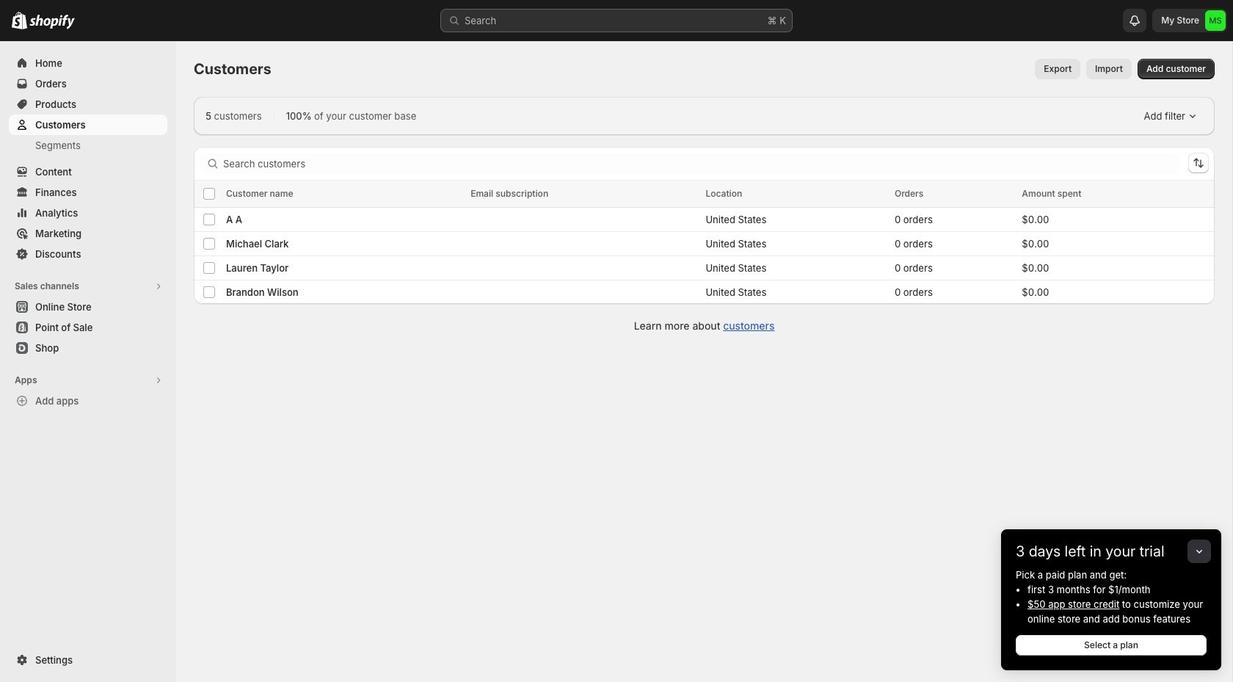 Task type: vqa. For each thing, say whether or not it's contained in the screenshot.
'Picks'
no



Task type: describe. For each thing, give the bounding box(es) containing it.
0 horizontal spatial shopify image
[[12, 12, 27, 29]]

my store image
[[1205, 10, 1226, 31]]



Task type: locate. For each thing, give the bounding box(es) containing it.
1 horizontal spatial shopify image
[[29, 15, 75, 29]]

shopify image
[[12, 12, 27, 29], [29, 15, 75, 29]]

Search customers text field
[[223, 153, 1180, 174]]



